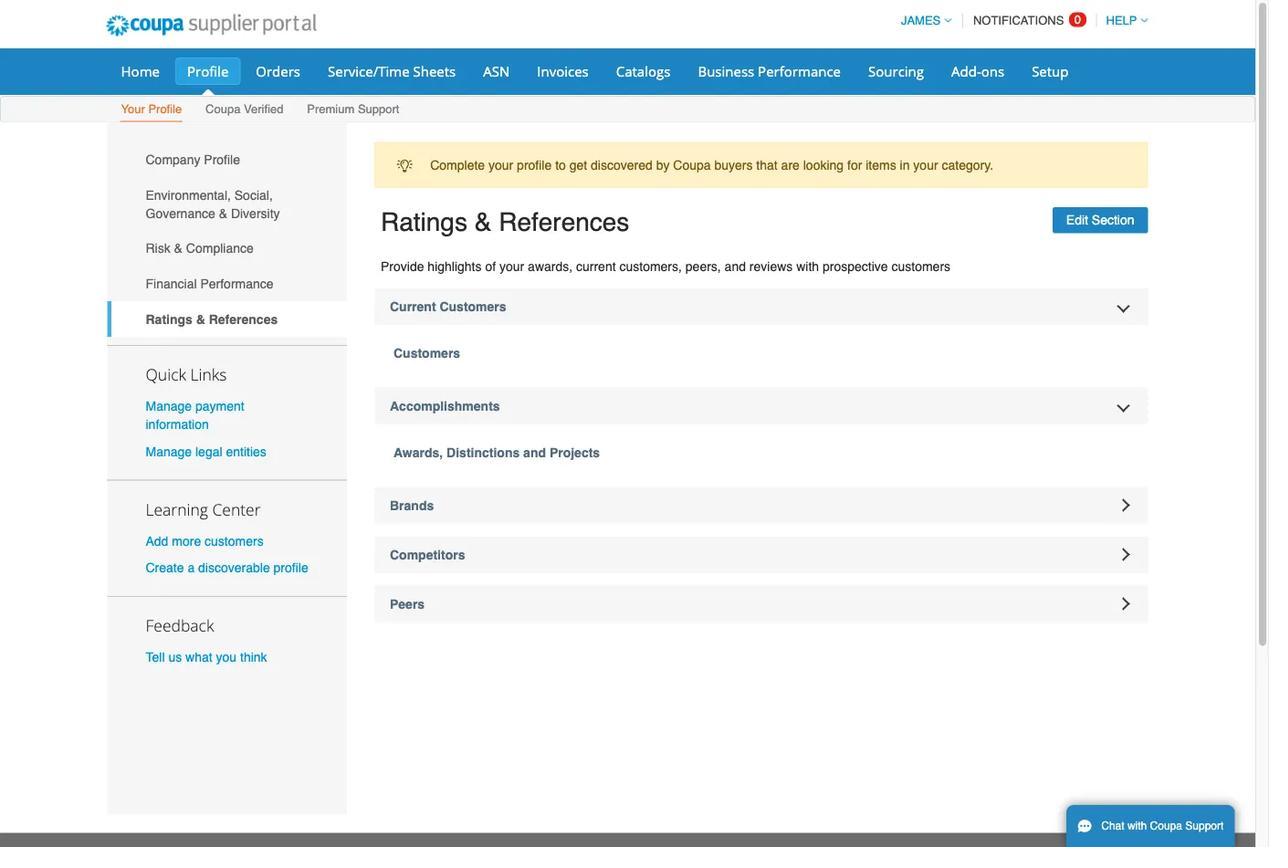 Task type: locate. For each thing, give the bounding box(es) containing it.
0 vertical spatial performance
[[758, 62, 841, 80]]

brands heading
[[374, 487, 1148, 524]]

edit section link
[[1053, 207, 1148, 233]]

tell
[[146, 650, 165, 665]]

your right in
[[913, 158, 938, 172]]

accomplishments
[[390, 399, 500, 413]]

add-ons
[[952, 62, 1005, 80]]

1 vertical spatial coupa
[[673, 158, 711, 172]]

performance
[[758, 62, 841, 80], [200, 277, 274, 291]]

service/time sheets
[[328, 62, 456, 80]]

current customers heading
[[374, 288, 1148, 325]]

1 horizontal spatial with
[[1128, 820, 1147, 833]]

0 horizontal spatial performance
[[200, 277, 274, 291]]

0 vertical spatial customers
[[440, 299, 506, 314]]

1 horizontal spatial performance
[[758, 62, 841, 80]]

manage
[[146, 399, 192, 414], [146, 444, 192, 459]]

0 vertical spatial profile
[[187, 62, 229, 80]]

ratings
[[381, 208, 467, 237], [146, 312, 193, 326]]

help link
[[1098, 14, 1148, 27]]

1 vertical spatial profile
[[148, 102, 182, 116]]

0 horizontal spatial customers
[[205, 534, 264, 548]]

and right peers,
[[725, 259, 746, 274]]

projects
[[550, 445, 600, 460]]

orders
[[256, 62, 300, 80]]

accomplishments heading
[[374, 388, 1148, 424]]

verified
[[244, 102, 283, 116]]

category.
[[942, 158, 994, 172]]

sheets
[[413, 62, 456, 80]]

navigation
[[893, 3, 1148, 38]]

current customers button
[[374, 288, 1148, 325]]

0 vertical spatial coupa
[[206, 102, 241, 116]]

profile for company profile
[[204, 152, 240, 167]]

references
[[499, 208, 630, 237], [209, 312, 278, 326]]

& down financial performance
[[196, 312, 205, 326]]

1 vertical spatial references
[[209, 312, 278, 326]]

distinctions
[[447, 445, 520, 460]]

support inside button
[[1186, 820, 1224, 833]]

2 vertical spatial profile
[[204, 152, 240, 167]]

profile up environmental, social, governance & diversity link
[[204, 152, 240, 167]]

ratings up provide
[[381, 208, 467, 237]]

asn
[[483, 62, 510, 80]]

profile down coupa supplier portal image on the top of the page
[[187, 62, 229, 80]]

learning center
[[146, 499, 261, 520]]

2 manage from the top
[[146, 444, 192, 459]]

0 vertical spatial profile
[[517, 158, 552, 172]]

learning
[[146, 499, 208, 520]]

items
[[866, 158, 896, 172]]

& up of
[[475, 208, 492, 237]]

add-
[[952, 62, 981, 80]]

invoices
[[537, 62, 589, 80]]

manage up information
[[146, 399, 192, 414]]

financial performance link
[[107, 266, 347, 301]]

0 vertical spatial references
[[499, 208, 630, 237]]

chat
[[1102, 820, 1125, 833]]

current
[[390, 299, 436, 314]]

peers
[[390, 597, 425, 611]]

1 horizontal spatial references
[[499, 208, 630, 237]]

a
[[188, 560, 195, 575]]

james link
[[893, 14, 952, 27]]

add-ons link
[[940, 58, 1016, 85]]

1 horizontal spatial profile
[[517, 158, 552, 172]]

edit
[[1066, 213, 1088, 228]]

performance right business
[[758, 62, 841, 80]]

peers heading
[[374, 586, 1148, 622]]

sourcing link
[[857, 58, 936, 85]]

ratings & references up of
[[381, 208, 630, 237]]

your right of
[[499, 259, 524, 274]]

create a discoverable profile link
[[146, 560, 308, 575]]

risk
[[146, 241, 171, 256]]

get
[[570, 158, 587, 172]]

0 horizontal spatial support
[[358, 102, 399, 116]]

ratings down financial
[[146, 312, 193, 326]]

with
[[796, 259, 819, 274], [1128, 820, 1147, 833]]

legal
[[195, 444, 222, 459]]

1 vertical spatial ratings
[[146, 312, 193, 326]]

tell us what you think button
[[146, 648, 267, 666]]

coupa right by
[[673, 158, 711, 172]]

1 vertical spatial with
[[1128, 820, 1147, 833]]

complete
[[430, 158, 485, 172]]

1 vertical spatial profile
[[274, 560, 308, 575]]

financial performance
[[146, 277, 274, 291]]

0 vertical spatial manage
[[146, 399, 192, 414]]

& left diversity
[[219, 206, 227, 221]]

0
[[1075, 13, 1081, 26]]

0 vertical spatial with
[[796, 259, 819, 274]]

1 vertical spatial manage
[[146, 444, 192, 459]]

1 vertical spatial support
[[1186, 820, 1224, 833]]

references up awards, on the left of page
[[499, 208, 630, 237]]

invoices link
[[525, 58, 601, 85]]

financial
[[146, 277, 197, 291]]

1 manage from the top
[[146, 399, 192, 414]]

0 horizontal spatial and
[[523, 445, 546, 460]]

1 horizontal spatial ratings & references
[[381, 208, 630, 237]]

1 horizontal spatial support
[[1186, 820, 1224, 833]]

notifications 0
[[973, 13, 1081, 27]]

references down financial performance link
[[209, 312, 278, 326]]

performance for business performance
[[758, 62, 841, 80]]

awards, distinctions and projects
[[394, 445, 600, 460]]

2 vertical spatial coupa
[[1150, 820, 1183, 833]]

0 horizontal spatial coupa
[[206, 102, 241, 116]]

1 horizontal spatial and
[[725, 259, 746, 274]]

customers,
[[620, 259, 682, 274]]

0 vertical spatial and
[[725, 259, 746, 274]]

home link
[[109, 58, 172, 85]]

& right risk
[[174, 241, 183, 256]]

manage for manage payment information
[[146, 399, 192, 414]]

1 horizontal spatial ratings
[[381, 208, 467, 237]]

1 vertical spatial and
[[523, 445, 546, 460]]

manage inside the manage payment information
[[146, 399, 192, 414]]

looking
[[803, 158, 844, 172]]

coupa
[[206, 102, 241, 116], [673, 158, 711, 172], [1150, 820, 1183, 833]]

reviews
[[750, 259, 793, 274]]

1 horizontal spatial coupa
[[673, 158, 711, 172]]

sourcing
[[868, 62, 924, 80]]

manage for manage legal entities
[[146, 444, 192, 459]]

profile right your
[[148, 102, 182, 116]]

ratings & references link
[[107, 301, 347, 337]]

profile for your profile
[[148, 102, 182, 116]]

peers,
[[686, 259, 721, 274]]

manage payment information link
[[146, 399, 244, 432]]

help
[[1106, 14, 1137, 27]]

environmental, social, governance & diversity
[[146, 188, 280, 221]]

0 horizontal spatial ratings & references
[[146, 312, 278, 326]]

and left projects
[[523, 445, 546, 460]]

discovered
[[591, 158, 653, 172]]

governance
[[146, 206, 215, 221]]

accomplishments button
[[374, 388, 1148, 424]]

diversity
[[231, 206, 280, 221]]

0 horizontal spatial profile
[[274, 560, 308, 575]]

0 vertical spatial customers
[[892, 259, 951, 274]]

your profile
[[121, 102, 182, 116]]

profile right discoverable
[[274, 560, 308, 575]]

customers down current at the left top
[[394, 346, 460, 360]]

tell us what you think
[[146, 650, 267, 665]]

customers right prospective
[[892, 259, 951, 274]]

your right complete
[[489, 158, 513, 172]]

with right chat
[[1128, 820, 1147, 833]]

1 vertical spatial performance
[[200, 277, 274, 291]]

0 horizontal spatial ratings
[[146, 312, 193, 326]]

buyers
[[715, 158, 753, 172]]

coupa left "verified"
[[206, 102, 241, 116]]

manage down information
[[146, 444, 192, 459]]

with right reviews
[[796, 259, 819, 274]]

customers down of
[[440, 299, 506, 314]]

coupa inside button
[[1150, 820, 1183, 833]]

setup link
[[1020, 58, 1081, 85]]

&
[[219, 206, 227, 221], [475, 208, 492, 237], [174, 241, 183, 256], [196, 312, 205, 326]]

profile left to
[[517, 158, 552, 172]]

customers inside dropdown button
[[440, 299, 506, 314]]

performance up ratings & references link
[[200, 277, 274, 291]]

2 horizontal spatial coupa
[[1150, 820, 1183, 833]]

1 horizontal spatial customers
[[892, 259, 951, 274]]

your
[[489, 158, 513, 172], [913, 158, 938, 172], [499, 259, 524, 274]]

coupa right chat
[[1150, 820, 1183, 833]]

ratings & references
[[381, 208, 630, 237], [146, 312, 278, 326]]

ratings & references down financial performance
[[146, 312, 278, 326]]

and
[[725, 259, 746, 274], [523, 445, 546, 460]]

awards,
[[528, 259, 573, 274]]

customers up discoverable
[[205, 534, 264, 548]]

company
[[146, 152, 200, 167]]



Task type: vqa. For each thing, say whether or not it's contained in the screenshot.
Manage
yes



Task type: describe. For each thing, give the bounding box(es) containing it.
provide highlights of your awards, current customers, peers, and reviews with prospective customers
[[381, 259, 951, 274]]

what
[[185, 650, 212, 665]]

coupa verified link
[[205, 98, 284, 122]]

edit section
[[1066, 213, 1135, 228]]

ons
[[981, 62, 1005, 80]]

quick links
[[146, 364, 227, 385]]

awards,
[[394, 445, 443, 460]]

discoverable
[[198, 560, 270, 575]]

feedback
[[146, 615, 214, 636]]

brands
[[390, 498, 434, 513]]

0 horizontal spatial with
[[796, 259, 819, 274]]

by
[[656, 158, 670, 172]]

manage legal entities link
[[146, 444, 266, 459]]

company profile link
[[107, 142, 347, 177]]

create a discoverable profile
[[146, 560, 308, 575]]

think
[[240, 650, 267, 665]]

0 vertical spatial support
[[358, 102, 399, 116]]

provide
[[381, 259, 424, 274]]

risk & compliance link
[[107, 231, 347, 266]]

complete your profile to get discovered by coupa buyers that are looking for items in your category. alert
[[374, 142, 1148, 188]]

competitors
[[390, 547, 465, 562]]

0 horizontal spatial references
[[209, 312, 278, 326]]

premium
[[307, 102, 355, 116]]

service/time
[[328, 62, 410, 80]]

to
[[555, 158, 566, 172]]

brands button
[[374, 487, 1148, 524]]

in
[[900, 158, 910, 172]]

performance for financial performance
[[200, 277, 274, 291]]

center
[[212, 499, 261, 520]]

compliance
[[186, 241, 254, 256]]

james
[[901, 14, 941, 27]]

coupa supplier portal image
[[94, 3, 329, 48]]

us
[[168, 650, 182, 665]]

service/time sheets link
[[316, 58, 468, 85]]

complete your profile to get discovered by coupa buyers that are looking for items in your category.
[[430, 158, 994, 172]]

that
[[756, 158, 778, 172]]

profile inside the complete your profile to get discovered by coupa buyers that are looking for items in your category. alert
[[517, 158, 552, 172]]

with inside button
[[1128, 820, 1147, 833]]

current customers
[[390, 299, 506, 314]]

links
[[190, 364, 227, 385]]

current
[[576, 259, 616, 274]]

of
[[485, 259, 496, 274]]

highlights
[[428, 259, 482, 274]]

chat with coupa support button
[[1067, 805, 1235, 847]]

quick
[[146, 364, 186, 385]]

1 vertical spatial customers
[[205, 534, 264, 548]]

environmental, social, governance & diversity link
[[107, 177, 347, 231]]

asn link
[[471, 58, 522, 85]]

business performance
[[698, 62, 841, 80]]

1 vertical spatial ratings & references
[[146, 312, 278, 326]]

create
[[146, 560, 184, 575]]

coupa inside alert
[[673, 158, 711, 172]]

home
[[121, 62, 160, 80]]

0 vertical spatial ratings
[[381, 208, 467, 237]]

more
[[172, 534, 201, 548]]

environmental,
[[146, 188, 231, 202]]

premium support
[[307, 102, 399, 116]]

risk & compliance
[[146, 241, 254, 256]]

social,
[[234, 188, 273, 202]]

prospective
[[823, 259, 888, 274]]

chat with coupa support
[[1102, 820, 1224, 833]]

payment
[[195, 399, 244, 414]]

information
[[146, 417, 209, 432]]

business performance link
[[686, 58, 853, 85]]

& inside environmental, social, governance & diversity
[[219, 206, 227, 221]]

company profile
[[146, 152, 240, 167]]

orders link
[[244, 58, 312, 85]]

notifications
[[973, 14, 1064, 27]]

manage legal entities
[[146, 444, 266, 459]]

manage payment information
[[146, 399, 244, 432]]

navigation containing notifications 0
[[893, 3, 1148, 38]]

your
[[121, 102, 145, 116]]

0 vertical spatial ratings & references
[[381, 208, 630, 237]]

section
[[1092, 213, 1135, 228]]

catalogs link
[[604, 58, 683, 85]]

for
[[847, 158, 862, 172]]

competitors button
[[374, 536, 1148, 573]]

catalogs
[[616, 62, 671, 80]]

add more customers
[[146, 534, 264, 548]]

competitors heading
[[374, 536, 1148, 573]]

coupa inside "link"
[[206, 102, 241, 116]]

1 vertical spatial customers
[[394, 346, 460, 360]]



